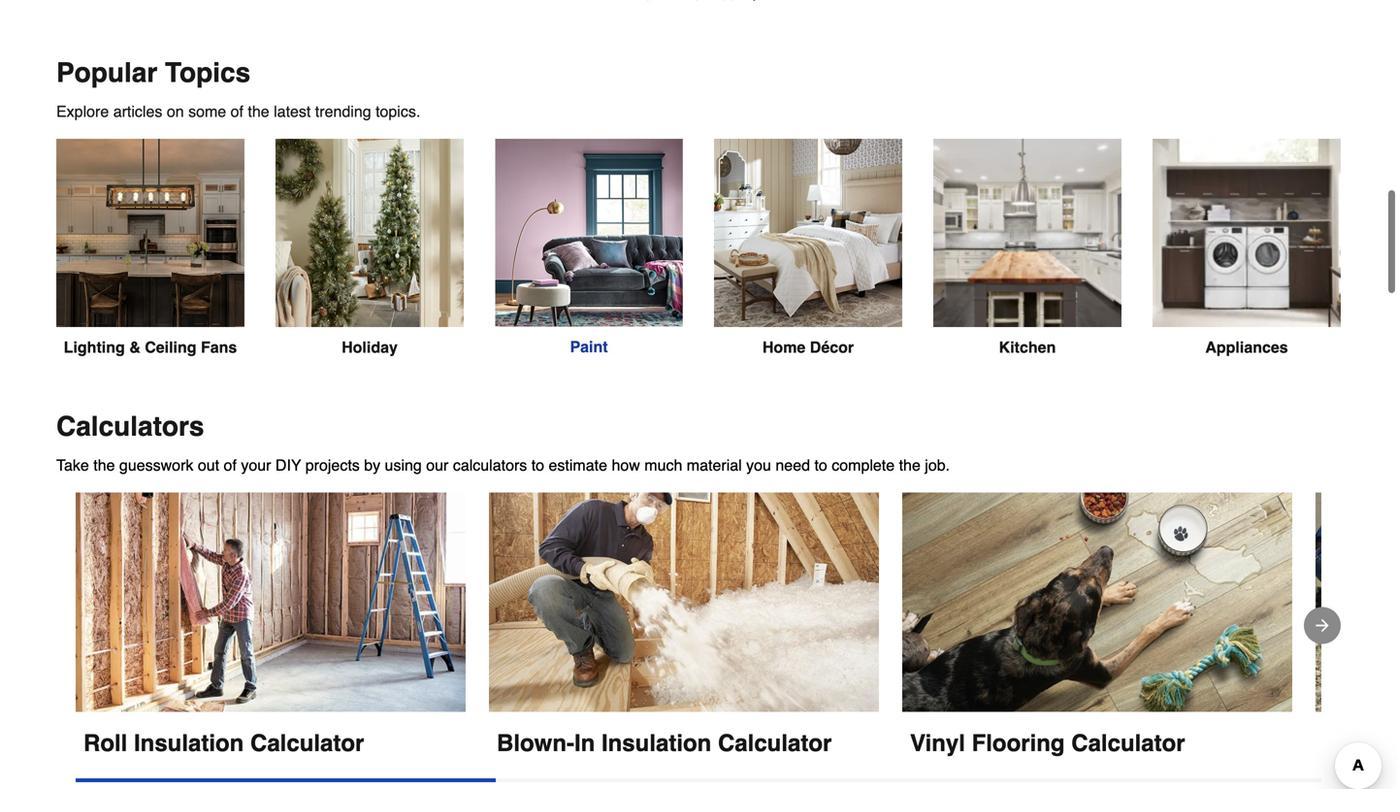 Task type: locate. For each thing, give the bounding box(es) containing it.
vinyl
[[910, 730, 966, 756]]

lighting
[[64, 338, 125, 356]]

a dog on a wood-look vinyl plank floor next to a food dish, a bowl with spilled water and a toy. image
[[903, 493, 1293, 713]]

1 horizontal spatial calculator
[[718, 730, 832, 756]]

insulation right in
[[602, 730, 712, 756]]

blown-
[[497, 730, 575, 756]]

your
[[241, 456, 271, 474]]

topics
[[165, 57, 251, 89]]

1 horizontal spatial the
[[248, 103, 269, 121]]

the
[[248, 103, 269, 121], [93, 456, 115, 474], [899, 456, 921, 474]]

insulation
[[134, 730, 244, 756], [602, 730, 712, 756]]

of right some
[[231, 103, 244, 121]]

a man installing faced insulation between the wall studs of a building. image
[[76, 493, 466, 713]]

2 horizontal spatial calculator
[[1072, 730, 1186, 756]]

0 horizontal spatial insulation
[[134, 730, 244, 756]]

to left estimate
[[532, 456, 545, 474]]

0 horizontal spatial calculator
[[250, 730, 364, 756]]

1 to from the left
[[532, 456, 545, 474]]

to right need
[[815, 456, 828, 474]]

1 horizontal spatial insulation
[[602, 730, 712, 756]]

1 calculator from the left
[[250, 730, 364, 756]]

calculator for roll insulation calculator
[[250, 730, 364, 756]]

&
[[129, 338, 140, 356]]

0 vertical spatial of
[[231, 103, 244, 121]]

calculators
[[453, 456, 527, 474]]

décor
[[810, 338, 854, 356]]

latest
[[274, 103, 311, 121]]

appliances
[[1206, 338, 1289, 356]]

of right out
[[224, 456, 237, 474]]

a farmhouse-style hanging light with five lighted bulbs over a kitchen island. image
[[56, 139, 245, 327]]

calculator for vinyl flooring calculator
[[1072, 730, 1186, 756]]

the left the job.
[[899, 456, 921, 474]]

of for calculators
[[224, 456, 237, 474]]

of for popular topics
[[231, 103, 244, 121]]

need
[[776, 456, 810, 474]]

1 horizontal spatial to
[[815, 456, 828, 474]]

using
[[385, 456, 422, 474]]

trending
[[315, 103, 371, 121]]

topics.
[[376, 103, 421, 121]]

1 vertical spatial of
[[224, 456, 237, 474]]

insulation right roll
[[134, 730, 244, 756]]

roll insulation calculator
[[83, 730, 364, 756]]

you
[[746, 456, 772, 474]]

3 calculator from the left
[[1072, 730, 1186, 756]]

2 insulation from the left
[[602, 730, 712, 756]]

projects
[[305, 456, 360, 474]]

0 horizontal spatial to
[[532, 456, 545, 474]]

guesswork
[[119, 456, 194, 474]]

kitchen link
[[934, 139, 1122, 357]]

2 calculator from the left
[[718, 730, 832, 756]]

chevron right image
[[749, 0, 765, 3]]

our
[[426, 456, 449, 474]]

holiday link
[[276, 139, 464, 357]]

calculator
[[250, 730, 364, 756], [718, 730, 832, 756], [1072, 730, 1186, 756]]

calculators
[[56, 411, 204, 442]]

of
[[231, 103, 244, 121], [224, 456, 237, 474]]

white side-by-side washer and dryer set between brown cabinets in a laundry room with a window. image
[[1153, 139, 1341, 327]]

scrollbar
[[76, 778, 496, 782]]

the left latest on the left
[[248, 103, 269, 121]]

the right the take
[[93, 456, 115, 474]]

take the guesswork out of your diy projects by using our calculators to estimate how much material you need to complete the job.
[[56, 456, 950, 474]]

explore
[[56, 103, 109, 121]]

to
[[532, 456, 545, 474], [815, 456, 828, 474]]

appliances link
[[1153, 139, 1341, 357]]



Task type: vqa. For each thing, say whether or not it's contained in the screenshot.
e
no



Task type: describe. For each thing, give the bounding box(es) containing it.
home décor link
[[714, 139, 903, 357]]

home
[[763, 338, 806, 356]]

ceiling
[[145, 338, 197, 356]]

lighting & ceiling fans
[[64, 338, 237, 356]]

vinyl flooring calculator
[[910, 730, 1186, 756]]

a bedroom with brown wood paneling, a white dresser and a bed with beige and brown blankets. image
[[714, 139, 903, 327]]

a man using a machine to add blown-in insulation between the joists in an attic. image
[[489, 493, 879, 713]]

roll insulation calculator link
[[76, 493, 466, 759]]

popular
[[56, 57, 157, 89]]

paint
[[570, 338, 608, 356]]

paint link
[[495, 139, 683, 356]]

fans
[[201, 338, 237, 356]]

holiday
[[342, 338, 398, 356]]

explore articles on some of the latest trending topics.
[[56, 103, 421, 121]]

2 to from the left
[[815, 456, 828, 474]]

take
[[56, 456, 89, 474]]

out
[[198, 456, 219, 474]]

popular topics
[[56, 57, 251, 89]]

in
[[575, 730, 595, 756]]

how
[[612, 456, 640, 474]]

flooring
[[972, 730, 1065, 756]]

estimate
[[549, 456, 608, 474]]

1 insulation from the left
[[134, 730, 244, 756]]

2 horizontal spatial the
[[899, 456, 921, 474]]

lighting & ceiling fans link
[[56, 139, 245, 357]]

home décor
[[763, 338, 854, 356]]

a man wearing work gloves finishing the edge of a concrete slab. image
[[1316, 493, 1398, 713]]

0 horizontal spatial the
[[93, 456, 115, 474]]

much
[[645, 456, 683, 474]]

by
[[364, 456, 381, 474]]

a living room with a violet accent wall, a window with blue casing and a gray sofa. image
[[495, 139, 683, 327]]

a white kitchen, stainless steel appliances, butcher block center island and dark wood flooring. image
[[934, 139, 1122, 327]]

kitchen
[[999, 338, 1056, 356]]

some
[[188, 103, 226, 121]]

blown-in insulation calculator
[[497, 730, 832, 756]]

roll
[[83, 730, 127, 756]]

blown-in insulation calculator link
[[489, 493, 879, 759]]

on
[[167, 103, 184, 121]]

material
[[687, 456, 742, 474]]

diy
[[276, 456, 301, 474]]

arrow right image
[[1313, 616, 1333, 635]]

complete
[[832, 456, 895, 474]]

articles
[[113, 103, 162, 121]]

a living room and sunroom decorated with lighted christmas trees, a wreath and garland. image
[[276, 139, 464, 327]]

vinyl flooring calculator link
[[903, 493, 1293, 759]]

job.
[[925, 456, 950, 474]]



